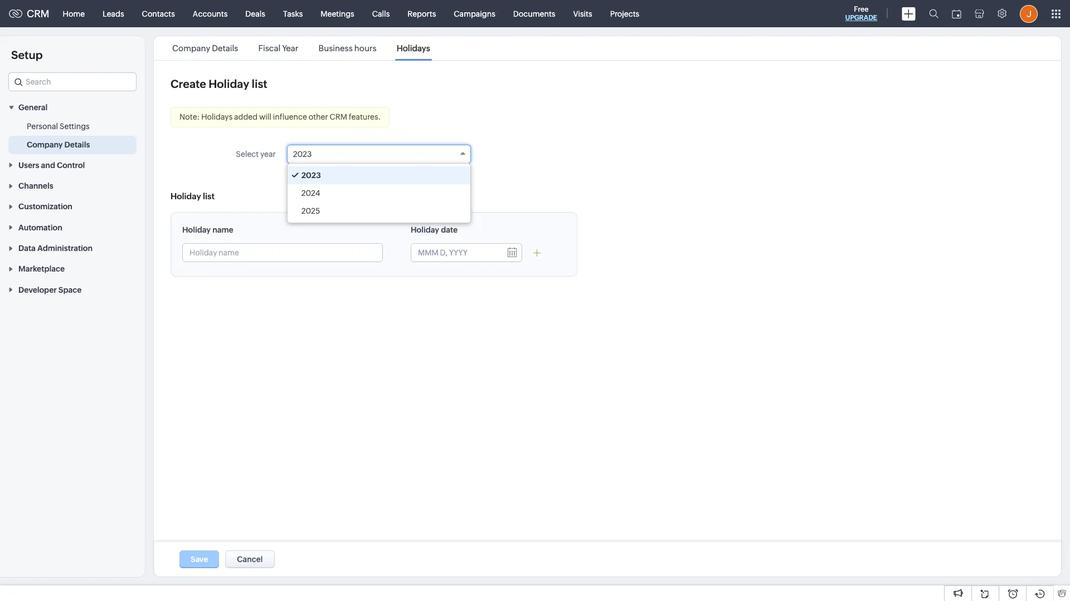 Task type: describe. For each thing, give the bounding box(es) containing it.
visits link
[[564, 0, 601, 27]]

home
[[63, 9, 85, 18]]

company inside general region
[[27, 141, 63, 150]]

2025 option
[[287, 202, 470, 220]]

2025
[[301, 207, 320, 216]]

MMM d, yyyy text field
[[411, 244, 501, 262]]

accounts link
[[184, 0, 237, 27]]

reports
[[408, 9, 436, 18]]

select year
[[236, 150, 276, 159]]

2024 option
[[287, 184, 470, 202]]

will
[[259, 113, 271, 122]]

holiday for holiday date
[[411, 226, 439, 235]]

projects
[[610, 9, 639, 18]]

date
[[441, 226, 458, 235]]

create
[[171, 77, 206, 90]]

business
[[319, 43, 353, 53]]

holiday name
[[182, 226, 233, 235]]

1 horizontal spatial company details link
[[171, 43, 240, 53]]

list containing company details
[[162, 36, 440, 60]]

1 horizontal spatial crm
[[330, 113, 347, 122]]

contacts link
[[133, 0, 184, 27]]

personal settings
[[27, 122, 90, 131]]

crm link
[[9, 8, 49, 20]]

1 vertical spatial company details link
[[27, 140, 90, 151]]

visits
[[573, 9, 592, 18]]

setup
[[11, 48, 43, 61]]

select
[[236, 150, 259, 159]]

documents
[[513, 9, 555, 18]]

meetings link
[[312, 0, 363, 27]]

holidays inside list
[[397, 43, 430, 53]]

name
[[212, 226, 233, 235]]

settings
[[60, 122, 90, 131]]

2023 field
[[287, 145, 471, 164]]

free
[[854, 5, 869, 13]]

contacts
[[142, 9, 175, 18]]

deals link
[[237, 0, 274, 27]]

documents link
[[504, 0, 564, 27]]

year
[[282, 43, 298, 53]]

company details inside list
[[172, 43, 238, 53]]

holiday for holiday list
[[171, 192, 201, 201]]

tasks
[[283, 9, 303, 18]]

calls
[[372, 9, 390, 18]]

calls link
[[363, 0, 399, 27]]

fiscal
[[258, 43, 280, 53]]

company details inside general region
[[27, 141, 90, 150]]



Task type: locate. For each thing, give the bounding box(es) containing it.
0 horizontal spatial company details link
[[27, 140, 90, 151]]

company details down personal settings link
[[27, 141, 90, 150]]

details inside list
[[212, 43, 238, 53]]

note: holidays added will influence other crm features.
[[179, 113, 381, 122]]

0 vertical spatial 2023
[[293, 150, 312, 159]]

0 vertical spatial company details
[[172, 43, 238, 53]]

company inside list
[[172, 43, 210, 53]]

0 vertical spatial crm
[[27, 8, 49, 20]]

leads link
[[94, 0, 133, 27]]

year
[[260, 150, 276, 159]]

holiday up holiday name
[[171, 192, 201, 201]]

1 vertical spatial company
[[27, 141, 63, 150]]

personal settings link
[[27, 121, 90, 132]]

influence
[[273, 113, 307, 122]]

list
[[162, 36, 440, 60]]

list up will
[[252, 77, 267, 90]]

fiscal year link
[[257, 43, 300, 53]]

cancel
[[237, 556, 263, 565]]

business hours
[[319, 43, 377, 53]]

company details
[[172, 43, 238, 53], [27, 141, 90, 150]]

holiday list
[[171, 192, 215, 201]]

company down personal
[[27, 141, 63, 150]]

1 horizontal spatial details
[[212, 43, 238, 53]]

company up create at the left top of the page
[[172, 43, 210, 53]]

1 vertical spatial holidays
[[201, 113, 233, 122]]

holidays right note:
[[201, 113, 233, 122]]

holiday for holiday name
[[182, 226, 211, 235]]

crm right other
[[330, 113, 347, 122]]

free upgrade
[[845, 5, 877, 22]]

general
[[18, 103, 48, 112]]

upgrade
[[845, 14, 877, 22]]

1 vertical spatial company details
[[27, 141, 90, 150]]

1 vertical spatial details
[[64, 141, 90, 150]]

holiday left name
[[182, 226, 211, 235]]

features.
[[349, 113, 381, 122]]

0 horizontal spatial company
[[27, 141, 63, 150]]

fiscal year
[[258, 43, 298, 53]]

company details link down accounts
[[171, 43, 240, 53]]

2023 up the 2024
[[301, 171, 321, 180]]

deals
[[245, 9, 265, 18]]

2023 inside option
[[301, 171, 321, 180]]

personal
[[27, 122, 58, 131]]

0 horizontal spatial crm
[[27, 8, 49, 20]]

0 vertical spatial details
[[212, 43, 238, 53]]

tasks link
[[274, 0, 312, 27]]

2023 right year
[[293, 150, 312, 159]]

crm
[[27, 8, 49, 20], [330, 113, 347, 122]]

other
[[309, 113, 328, 122]]

note:
[[179, 113, 200, 122]]

holiday date
[[411, 226, 458, 235]]

0 vertical spatial company
[[172, 43, 210, 53]]

2023 inside field
[[293, 150, 312, 159]]

0 vertical spatial list
[[252, 77, 267, 90]]

0 horizontal spatial company details
[[27, 141, 90, 150]]

business hours link
[[317, 43, 378, 53]]

holiday left date
[[411, 226, 439, 235]]

1 vertical spatial list
[[203, 192, 215, 201]]

home link
[[54, 0, 94, 27]]

list box containing 2023
[[287, 164, 470, 223]]

details up create holiday list
[[212, 43, 238, 53]]

details
[[212, 43, 238, 53], [64, 141, 90, 150]]

accounts
[[193, 9, 228, 18]]

meetings
[[321, 9, 354, 18]]

1 vertical spatial crm
[[330, 113, 347, 122]]

create holiday list
[[171, 77, 267, 90]]

0 horizontal spatial list
[[203, 192, 215, 201]]

1 vertical spatial 2023
[[301, 171, 321, 180]]

company details link
[[171, 43, 240, 53], [27, 140, 90, 151]]

cancel button
[[225, 551, 275, 569]]

0 horizontal spatial details
[[64, 141, 90, 150]]

1 horizontal spatial company
[[172, 43, 210, 53]]

holidays down 'reports' link
[[397, 43, 430, 53]]

holiday up added
[[209, 77, 249, 90]]

list up holiday name
[[203, 192, 215, 201]]

Holiday name text field
[[183, 244, 382, 262]]

general region
[[0, 118, 145, 155]]

list box
[[287, 164, 470, 223]]

hours
[[354, 43, 377, 53]]

campaigns link
[[445, 0, 504, 27]]

projects link
[[601, 0, 648, 27]]

company
[[172, 43, 210, 53], [27, 141, 63, 150]]

leads
[[103, 9, 124, 18]]

1 horizontal spatial company details
[[172, 43, 238, 53]]

reports link
[[399, 0, 445, 27]]

2023 option
[[287, 167, 470, 184]]

campaigns
[[454, 9, 495, 18]]

crm left home
[[27, 8, 49, 20]]

0 vertical spatial company details link
[[171, 43, 240, 53]]

1 horizontal spatial list
[[252, 77, 267, 90]]

holidays
[[397, 43, 430, 53], [201, 113, 233, 122]]

list
[[252, 77, 267, 90], [203, 192, 215, 201]]

holiday
[[209, 77, 249, 90], [171, 192, 201, 201], [182, 226, 211, 235], [411, 226, 439, 235]]

added
[[234, 113, 258, 122]]

general button
[[0, 97, 145, 118]]

2023
[[293, 150, 312, 159], [301, 171, 321, 180]]

0 vertical spatial holidays
[[397, 43, 430, 53]]

2024
[[301, 189, 320, 198]]

1 horizontal spatial holidays
[[397, 43, 430, 53]]

0 horizontal spatial holidays
[[201, 113, 233, 122]]

details inside company details link
[[64, 141, 90, 150]]

company details link down personal settings link
[[27, 140, 90, 151]]

company details down accounts
[[172, 43, 238, 53]]

details down settings
[[64, 141, 90, 150]]

holidays link
[[395, 43, 432, 53]]



Task type: vqa. For each thing, say whether or not it's contained in the screenshot.
Solutions
no



